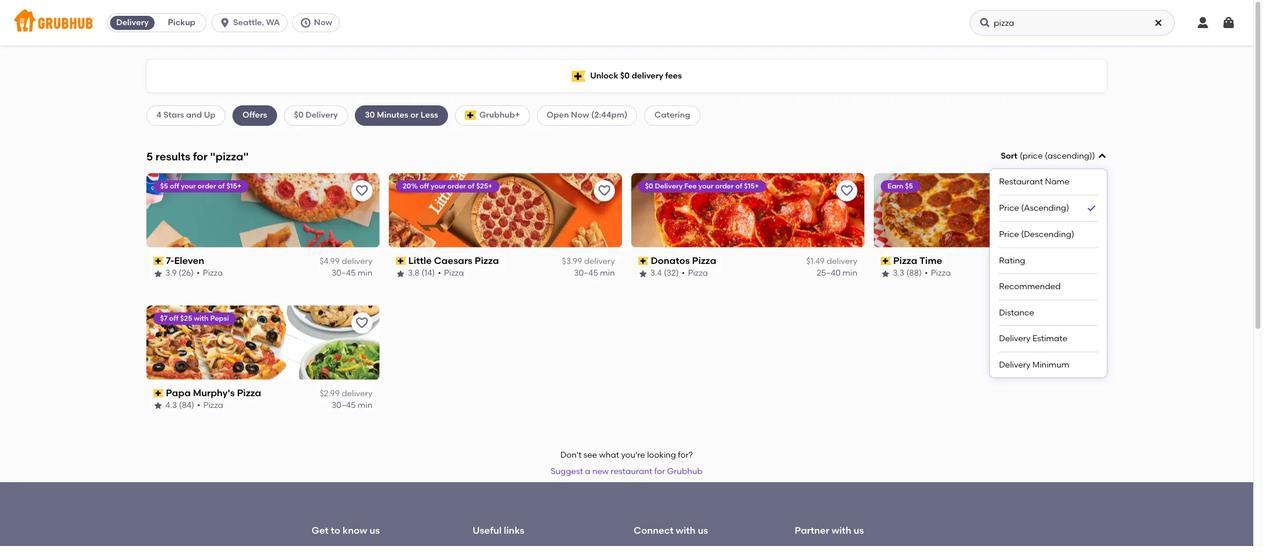 Task type: locate. For each thing, give the bounding box(es) containing it.
grubhub plus flag logo image left grubhub+
[[465, 111, 477, 120]]

0 horizontal spatial your
[[181, 182, 196, 190]]

4.3
[[166, 401, 177, 411]]

star icon image for $2.99 delivery
[[154, 402, 163, 411]]

save this restaurant image for $3.99 delivery
[[598, 184, 612, 198]]

1 horizontal spatial us
[[698, 526, 709, 537]]

1 save this restaurant image from the left
[[355, 184, 369, 198]]

little caesars pizza logo image
[[389, 173, 622, 248]]

2 of from the left
[[468, 182, 475, 190]]

subscription pass image left little
[[396, 257, 407, 266]]

delivery right $4.99
[[342, 257, 373, 267]]

• right (26) on the left
[[197, 269, 200, 279]]

rating
[[1000, 256, 1026, 266]]

of left "$25+"
[[468, 182, 475, 190]]

$0 right unlock
[[621, 71, 630, 81]]

20% off your order of $25+
[[403, 182, 493, 190]]

1 horizontal spatial 25–40
[[1060, 269, 1084, 279]]

2 $5 from the left
[[906, 182, 914, 190]]

pizza time
[[894, 255, 943, 267]]

save this restaurant image
[[355, 184, 369, 198], [840, 184, 854, 198]]

with right the connect
[[676, 526, 696, 537]]

• pizza for pizza time
[[926, 269, 952, 279]]

1 of from the left
[[218, 182, 225, 190]]

30–45 min down $3.99 delivery
[[574, 269, 615, 279]]

$0 right offers
[[294, 110, 304, 120]]

catering
[[655, 110, 691, 120]]

$25
[[181, 314, 193, 323]]

2 horizontal spatial us
[[854, 526, 864, 537]]

know
[[343, 526, 367, 537]]

us for connect with us
[[698, 526, 709, 537]]

2 subscription pass image from the left
[[396, 257, 407, 266]]

off right $7
[[170, 314, 179, 323]]

us right the partner
[[854, 526, 864, 537]]

1 your from the left
[[181, 182, 196, 190]]

order left "$25+"
[[448, 182, 467, 190]]

save this restaurant image left earn
[[840, 184, 854, 198]]

min for $4.99 delivery
[[358, 269, 373, 279]]

delivery inside button
[[116, 18, 149, 28]]

2 horizontal spatial order
[[716, 182, 735, 190]]

30–45 min
[[332, 269, 373, 279], [574, 269, 615, 279], [332, 401, 373, 411]]

subscription pass image for 7-eleven
[[154, 257, 164, 266]]

2 horizontal spatial with
[[832, 526, 852, 537]]

save this restaurant image for 7-eleven
[[355, 184, 369, 198]]

• pizza down papa murphy's pizza
[[198, 401, 224, 411]]

delivery for delivery
[[116, 18, 149, 28]]

delivery down distance
[[1000, 334, 1031, 344]]

star icon image for pizza time
[[881, 269, 891, 279]]

list box containing restaurant name
[[1000, 170, 1098, 378]]

delivery for delivery estimate
[[1000, 334, 1031, 344]]

papa murphy's pizza logo image
[[147, 306, 380, 380]]

1 horizontal spatial save this restaurant image
[[840, 184, 854, 198]]

1 horizontal spatial $0
[[621, 71, 630, 81]]

to
[[331, 526, 341, 537]]

main navigation navigation
[[0, 0, 1254, 46]]

subscription pass image for pizza time
[[881, 257, 892, 266]]

star icon image left 3.4
[[639, 269, 648, 279]]

$15+
[[227, 182, 242, 190], [745, 182, 760, 190]]

1 horizontal spatial with
[[676, 526, 696, 537]]

wa
[[266, 18, 280, 28]]

• pizza
[[197, 269, 223, 279], [438, 269, 465, 279], [682, 269, 709, 279], [926, 269, 952, 279], [198, 401, 224, 411]]

of right fee
[[736, 182, 743, 190]]

$5 down results
[[161, 182, 168, 190]]

3 subscription pass image from the left
[[881, 257, 892, 266]]

open now (2:44pm)
[[547, 110, 628, 120]]

0 vertical spatial for
[[193, 150, 208, 163]]

30 minutes or less
[[365, 110, 438, 120]]

1 horizontal spatial your
[[431, 182, 446, 190]]

• pizza right (26) on the left
[[197, 269, 223, 279]]

1 us from the left
[[370, 526, 380, 537]]

off right 20%
[[420, 182, 430, 190]]

order right fee
[[716, 182, 735, 190]]

4.3 (84)
[[166, 401, 195, 411]]

subscription pass image for papa murphy's pizza
[[154, 390, 164, 398]]

• right (14)
[[438, 269, 442, 279]]

2 vertical spatial $0
[[646, 182, 654, 190]]

pizza right murphy's
[[237, 388, 262, 399]]

0 horizontal spatial 25–40 min
[[817, 269, 858, 279]]

your right fee
[[699, 182, 714, 190]]

0 vertical spatial $0
[[621, 71, 630, 81]]

with
[[194, 314, 209, 323], [676, 526, 696, 537], [832, 526, 852, 537]]

5
[[147, 150, 153, 163]]

links
[[504, 526, 525, 537]]

• pizza down donatos pizza
[[682, 269, 709, 279]]

save this restaurant button for $4.99 delivery
[[352, 180, 373, 201]]

0 horizontal spatial save this restaurant image
[[355, 316, 369, 330]]

2 25–40 min from the left
[[1060, 269, 1101, 279]]

• right (32)
[[682, 269, 686, 279]]

25–40 min
[[817, 269, 858, 279], [1060, 269, 1101, 279]]

with for partner with us
[[832, 526, 852, 537]]

3 of from the left
[[736, 182, 743, 190]]

save this restaurant image left 20%
[[355, 184, 369, 198]]

1 horizontal spatial now
[[571, 110, 590, 120]]

price
[[1023, 151, 1043, 161]]

• right (88)
[[926, 269, 929, 279]]

pizza up 3.3 (88)
[[894, 255, 918, 267]]

delivery for little caesars pizza
[[585, 257, 615, 267]]

2 25–40 from the left
[[1060, 269, 1084, 279]]

20%
[[403, 182, 418, 190]]

pizza down donatos pizza
[[689, 269, 709, 279]]

30–45 down the $2.99 delivery
[[332, 401, 356, 411]]

save this restaurant image
[[598, 184, 612, 198], [1083, 184, 1097, 198], [355, 316, 369, 330]]

1 horizontal spatial for
[[655, 467, 665, 477]]

pizza time logo image
[[874, 173, 1108, 248]]

pizza right donatos
[[693, 255, 717, 267]]

$0 left fee
[[646, 182, 654, 190]]

1 horizontal spatial grubhub plus flag logo image
[[572, 71, 586, 82]]

• right (84)
[[198, 401, 201, 411]]

star icon image for $4.99 delivery
[[154, 269, 163, 279]]

1 horizontal spatial subscription pass image
[[396, 257, 407, 266]]

none field containing sort
[[990, 151, 1108, 378]]

off
[[170, 182, 180, 190], [420, 182, 430, 190], [170, 314, 179, 323]]

3 order from the left
[[716, 182, 735, 190]]

subscription pass image inside the pizza time link
[[881, 257, 892, 266]]

caesars
[[434, 255, 473, 267]]

save this restaurant image for $2.99 delivery
[[355, 316, 369, 330]]

7-eleven
[[166, 255, 205, 267]]

•
[[197, 269, 200, 279], [438, 269, 442, 279], [682, 269, 686, 279], [926, 269, 929, 279], [198, 401, 201, 411]]

a
[[585, 467, 591, 477]]

2 horizontal spatial save this restaurant image
[[1083, 184, 1097, 198]]

0 horizontal spatial with
[[194, 314, 209, 323]]

1 horizontal spatial $15+
[[745, 182, 760, 190]]

of down "pizza"
[[218, 182, 225, 190]]

$2.99 delivery
[[320, 389, 373, 399]]

new
[[593, 467, 609, 477]]

star icon image left 4.3
[[154, 402, 163, 411]]

pizza down papa murphy's pizza
[[204, 401, 224, 411]]

with right the partner
[[832, 526, 852, 537]]

of
[[218, 182, 225, 190], [468, 182, 475, 190], [736, 182, 743, 190]]

earn $5
[[888, 182, 914, 190]]

now right wa
[[314, 18, 332, 28]]

for down looking on the bottom
[[655, 467, 665, 477]]

2 your from the left
[[431, 182, 446, 190]]

"pizza"
[[210, 150, 249, 163]]

$0
[[621, 71, 630, 81], [294, 110, 304, 120], [646, 182, 654, 190]]

pickup
[[168, 18, 196, 28]]

seattle, wa
[[233, 18, 280, 28]]

and
[[186, 110, 202, 120]]

for
[[193, 150, 208, 163], [655, 467, 665, 477]]

3 us from the left
[[854, 526, 864, 537]]

1 horizontal spatial subscription pass image
[[639, 257, 649, 266]]

subscription pass image
[[154, 257, 164, 266], [396, 257, 407, 266], [881, 257, 892, 266]]

25–40 for delivery
[[817, 269, 841, 279]]

2 horizontal spatial of
[[736, 182, 743, 190]]

estimate
[[1033, 334, 1068, 344]]

(84)
[[179, 401, 195, 411]]

less
[[421, 110, 438, 120]]

$3.99
[[562, 257, 583, 267]]

2 horizontal spatial $0
[[646, 182, 654, 190]]

price
[[1000, 203, 1020, 213], [1000, 230, 1020, 240]]

your down 5 results for "pizza"
[[181, 182, 196, 190]]

1 horizontal spatial order
[[448, 182, 467, 190]]

2 horizontal spatial subscription pass image
[[881, 257, 892, 266]]

delivery right $3.99
[[585, 257, 615, 267]]

seattle, wa button
[[212, 13, 292, 32]]

$5 right earn
[[906, 182, 914, 190]]

• for $4.99
[[197, 269, 200, 279]]

delivery left fees
[[632, 71, 664, 81]]

0 horizontal spatial $15+
[[227, 182, 242, 190]]

1 horizontal spatial of
[[468, 182, 475, 190]]

pizza time link
[[881, 255, 1101, 268]]

pizza right (26) on the left
[[203, 269, 223, 279]]

delivery for donatos pizza
[[827, 257, 858, 267]]

price up rating
[[1000, 230, 1020, 240]]

7-
[[166, 255, 175, 267]]

1 horizontal spatial save this restaurant image
[[598, 184, 612, 198]]

1 price from the top
[[1000, 203, 1020, 213]]

(descending)
[[1022, 230, 1075, 240]]

2 us from the left
[[698, 526, 709, 537]]

0 horizontal spatial now
[[314, 18, 332, 28]]

subscription pass image left 7-
[[154, 257, 164, 266]]

0 horizontal spatial subscription pass image
[[154, 390, 164, 398]]

25–40 up recommended
[[1060, 269, 1084, 279]]

0 horizontal spatial subscription pass image
[[154, 257, 164, 266]]

1 vertical spatial for
[[655, 467, 665, 477]]

little caesars pizza
[[409, 255, 499, 267]]

25–40 min down $1.49 delivery
[[817, 269, 858, 279]]

• pizza for $4.99 delivery
[[197, 269, 223, 279]]

for right results
[[193, 150, 208, 163]]

30–45 for papa murphy's pizza
[[332, 401, 356, 411]]

delivery left pickup
[[116, 18, 149, 28]]

subscription pass image left pizza time
[[881, 257, 892, 266]]

now button
[[292, 13, 345, 32]]

save this restaurant button for $3.99 delivery
[[594, 180, 615, 201]]

connect with us
[[634, 526, 709, 537]]

0 horizontal spatial us
[[370, 526, 380, 537]]

price inside option
[[1000, 203, 1020, 213]]

star icon image left '3.8'
[[396, 269, 406, 279]]

25–40 down $1.49 delivery
[[817, 269, 841, 279]]

with for connect with us
[[676, 526, 696, 537]]

unlock $0 delivery fees
[[591, 71, 682, 81]]

1 vertical spatial price
[[1000, 230, 1020, 240]]

us right the connect
[[698, 526, 709, 537]]

None field
[[990, 151, 1108, 378]]

sort
[[1002, 151, 1018, 161]]

2 order from the left
[[448, 182, 467, 190]]

star icon image left 3.3
[[881, 269, 891, 279]]

price (ascending) option
[[1000, 196, 1098, 222]]

(
[[1020, 151, 1023, 161]]

0 horizontal spatial grubhub plus flag logo image
[[465, 111, 477, 120]]

• pizza down time
[[926, 269, 952, 279]]

)
[[1093, 151, 1096, 161]]

1 horizontal spatial $5
[[906, 182, 914, 190]]

1 subscription pass image from the left
[[154, 257, 164, 266]]

grubhub plus flag logo image for grubhub+
[[465, 111, 477, 120]]

0 vertical spatial subscription pass image
[[639, 257, 649, 266]]

• pizza for $2.99 delivery
[[198, 401, 224, 411]]

delivery down delivery estimate
[[1000, 360, 1031, 370]]

svg image inside seattle, wa button
[[219, 17, 231, 29]]

subscription pass image
[[639, 257, 649, 266], [154, 390, 164, 398]]

2 price from the top
[[1000, 230, 1020, 240]]

1 vertical spatial grubhub plus flag logo image
[[465, 111, 477, 120]]

your
[[181, 182, 196, 190], [431, 182, 446, 190], [699, 182, 714, 190]]

2 save this restaurant image from the left
[[840, 184, 854, 198]]

us
[[370, 526, 380, 537], [698, 526, 709, 537], [854, 526, 864, 537]]

(ascending)
[[1045, 151, 1093, 161]]

subscription pass image for donatos pizza
[[639, 257, 649, 266]]

0 horizontal spatial 25–40
[[817, 269, 841, 279]]

1 25–40 min from the left
[[817, 269, 858, 279]]

1 order from the left
[[198, 182, 217, 190]]

order down 5 results for "pizza"
[[198, 182, 217, 190]]

off for papa
[[170, 314, 179, 323]]

7-eleven logo image
[[147, 173, 380, 248]]

list box
[[1000, 170, 1098, 378]]

off for little
[[420, 182, 430, 190]]

see
[[584, 451, 598, 461]]

partner
[[795, 526, 830, 537]]

$5
[[161, 182, 168, 190], [906, 182, 914, 190]]

star icon image for $3.99 delivery
[[396, 269, 406, 279]]

save this restaurant button
[[352, 180, 373, 201], [594, 180, 615, 201], [837, 180, 858, 201], [1079, 180, 1101, 201], [352, 313, 373, 334]]

with right $25 at the bottom left of the page
[[194, 314, 209, 323]]

• for $3.99
[[438, 269, 442, 279]]

2 horizontal spatial svg image
[[1222, 16, 1236, 30]]

open
[[547, 110, 569, 120]]

grubhub plus flag logo image
[[572, 71, 586, 82], [465, 111, 477, 120]]

3.8
[[408, 269, 420, 279]]

30–45 down the $4.99 delivery
[[332, 269, 356, 279]]

(26)
[[179, 269, 194, 279]]

svg image inside now button
[[300, 17, 312, 29]]

delivery right $1.49
[[827, 257, 858, 267]]

0 horizontal spatial of
[[218, 182, 225, 190]]

grubhub plus flag logo image left unlock
[[572, 71, 586, 82]]

0 horizontal spatial $5
[[161, 182, 168, 190]]

get
[[312, 526, 329, 537]]

0 vertical spatial grubhub plus flag logo image
[[572, 71, 586, 82]]

30–45 min down the $2.99 delivery
[[332, 401, 373, 411]]

your right 20%
[[431, 182, 446, 190]]

minutes
[[377, 110, 409, 120]]

1 vertical spatial $0
[[294, 110, 304, 120]]

1 vertical spatial subscription pass image
[[154, 390, 164, 398]]

1 horizontal spatial 25–40 min
[[1060, 269, 1101, 279]]

star icon image left 3.9
[[154, 269, 163, 279]]

svg image
[[1197, 16, 1211, 30], [1222, 16, 1236, 30], [300, 17, 312, 29]]

delivery button
[[108, 13, 157, 32]]

star icon image for $1.49 delivery
[[639, 269, 648, 279]]

price down restaurant
[[1000, 203, 1020, 213]]

0 vertical spatial price
[[1000, 203, 1020, 213]]

star icon image
[[154, 269, 163, 279], [396, 269, 406, 279], [639, 269, 648, 279], [881, 269, 891, 279], [154, 402, 163, 411]]

delivery right $2.99
[[342, 389, 373, 399]]

2 $15+ from the left
[[745, 182, 760, 190]]

25–40 min down (descending)
[[1060, 269, 1101, 279]]

subscription pass image left donatos
[[639, 257, 649, 266]]

save this restaurant image for pizza time
[[1083, 184, 1097, 198]]

0 vertical spatial now
[[314, 18, 332, 28]]

2 horizontal spatial your
[[699, 182, 714, 190]]

0 horizontal spatial order
[[198, 182, 217, 190]]

0 horizontal spatial save this restaurant image
[[355, 184, 369, 198]]

svg image
[[219, 17, 231, 29], [980, 17, 992, 29], [1154, 18, 1164, 28], [1098, 152, 1108, 161]]

0 horizontal spatial $0
[[294, 110, 304, 120]]

now right open
[[571, 110, 590, 120]]

$2.99
[[320, 389, 340, 399]]

30–45 down $3.99 delivery
[[574, 269, 598, 279]]

(14)
[[422, 269, 435, 279]]

us right know
[[370, 526, 380, 537]]

30–45 for 7-eleven
[[332, 269, 356, 279]]

• pizza down caesars
[[438, 269, 465, 279]]

30–45 min for papa murphy's pizza
[[332, 401, 373, 411]]

0 horizontal spatial svg image
[[300, 17, 312, 29]]

1 25–40 from the left
[[817, 269, 841, 279]]

subscription pass image left papa
[[154, 390, 164, 398]]

$0 for $0 delivery
[[294, 110, 304, 120]]

1 $15+ from the left
[[227, 182, 242, 190]]

30–45 min down the $4.99 delivery
[[332, 269, 373, 279]]

off down results
[[170, 182, 180, 190]]

1 vertical spatial now
[[571, 110, 590, 120]]



Task type: vqa. For each thing, say whether or not it's contained in the screenshot.


Task type: describe. For each thing, give the bounding box(es) containing it.
25–40 for time
[[1060, 269, 1084, 279]]

of for caesars
[[468, 182, 475, 190]]

donatos pizza logo image
[[632, 173, 865, 248]]

don't see what you're looking for?
[[561, 451, 693, 461]]

$1.49 delivery
[[807, 257, 858, 267]]

donatos
[[651, 255, 691, 267]]

your for eleven
[[181, 182, 196, 190]]

Search for food, convenience, alcohol... search field
[[970, 10, 1176, 36]]

grubhub+
[[480, 110, 520, 120]]

$4.99
[[320, 257, 340, 267]]

(32)
[[664, 269, 680, 279]]

(ascending)
[[1022, 203, 1070, 213]]

partner with us
[[795, 526, 864, 537]]

pizza right caesars
[[475, 255, 499, 267]]

• for pizza
[[926, 269, 929, 279]]

pizza down little caesars pizza
[[445, 269, 465, 279]]

min for $3.99 delivery
[[600, 269, 615, 279]]

(2:44pm)
[[592, 110, 628, 120]]

3.8 (14)
[[408, 269, 435, 279]]

30–45 min for little caesars pizza
[[574, 269, 615, 279]]

$0 delivery fee your order of $15+
[[646, 182, 760, 190]]

suggest a new restaurant for grubhub
[[551, 467, 703, 477]]

5 results for "pizza" main content
[[0, 46, 1254, 547]]

$1.49
[[807, 257, 825, 267]]

little
[[409, 255, 432, 267]]

grubhub plus flag logo image for unlock $0 delivery fees
[[572, 71, 586, 82]]

delivery left fee
[[656, 182, 683, 190]]

connect
[[634, 526, 674, 537]]

delivery for papa murphy's pizza
[[342, 389, 373, 399]]

restaurant
[[1000, 177, 1044, 187]]

restaurant
[[611, 467, 653, 477]]

results
[[156, 150, 190, 163]]

offers
[[243, 110, 267, 120]]

price for price (ascending)
[[1000, 203, 1020, 213]]

4
[[156, 110, 162, 120]]

3.9 (26)
[[166, 269, 194, 279]]

useful links
[[473, 526, 525, 537]]

minimum
[[1033, 360, 1070, 370]]

pepsi
[[211, 314, 229, 323]]

recommended
[[1000, 282, 1061, 292]]

• for $1.49
[[682, 269, 686, 279]]

price for price (descending)
[[1000, 230, 1020, 240]]

delivery estimate
[[1000, 334, 1068, 344]]

3 your from the left
[[699, 182, 714, 190]]

• pizza for $3.99 delivery
[[438, 269, 465, 279]]

save this restaurant image for donatos pizza
[[840, 184, 854, 198]]

you're
[[622, 451, 646, 461]]

5 results for "pizza"
[[147, 150, 249, 163]]

• for $2.99
[[198, 401, 201, 411]]

order for eleven
[[198, 182, 217, 190]]

save this restaurant button for $1.49 delivery
[[837, 180, 858, 201]]

get to know us
[[312, 526, 380, 537]]

grubhub
[[667, 467, 703, 477]]

fees
[[666, 71, 682, 81]]

$0 delivery
[[294, 110, 338, 120]]

your for caesars
[[431, 182, 446, 190]]

0 horizontal spatial for
[[193, 150, 208, 163]]

save this restaurant button for pizza time
[[1079, 180, 1101, 201]]

list box inside 5 results for "pizza" main content
[[1000, 170, 1098, 378]]

1 horizontal spatial svg image
[[1197, 16, 1211, 30]]

30
[[365, 110, 375, 120]]

us for partner with us
[[854, 526, 864, 537]]

30–45 min for 7-eleven
[[332, 269, 373, 279]]

$7 off $25 with pepsi
[[161, 314, 229, 323]]

useful
[[473, 526, 502, 537]]

murphy's
[[193, 388, 235, 399]]

or
[[411, 110, 419, 120]]

save this restaurant button for $2.99 delivery
[[352, 313, 373, 334]]

$3.99 delivery
[[562, 257, 615, 267]]

suggest a new restaurant for grubhub button
[[546, 462, 708, 483]]

donatos pizza
[[651, 255, 717, 267]]

3.3
[[894, 269, 905, 279]]

looking
[[648, 451, 676, 461]]

$4.99 delivery
[[320, 257, 373, 267]]

25–40 min for delivery
[[817, 269, 858, 279]]

eleven
[[175, 255, 205, 267]]

min for pizza time
[[1086, 269, 1101, 279]]

3.4 (32)
[[651, 269, 680, 279]]

3.9
[[166, 269, 177, 279]]

check icon image
[[1086, 203, 1098, 214]]

unlock
[[591, 71, 619, 81]]

pizza down time
[[932, 269, 952, 279]]

price (ascending)
[[1000, 203, 1070, 213]]

3.4
[[651, 269, 663, 279]]

what
[[600, 451, 620, 461]]

1 $5 from the left
[[161, 182, 168, 190]]

for inside button
[[655, 467, 665, 477]]

min for $2.99 delivery
[[358, 401, 373, 411]]

of for eleven
[[218, 182, 225, 190]]

papa murphy's pizza
[[166, 388, 262, 399]]

seattle,
[[233, 18, 264, 28]]

(88)
[[907, 269, 923, 279]]

min for $1.49 delivery
[[843, 269, 858, 279]]

delivery for 7-eleven
[[342, 257, 373, 267]]

time
[[920, 255, 943, 267]]

25–40 min for time
[[1060, 269, 1101, 279]]

delivery for delivery minimum
[[1000, 360, 1031, 370]]

restaurant name
[[1000, 177, 1070, 187]]

30–45 for little caesars pizza
[[574, 269, 598, 279]]

fee
[[685, 182, 697, 190]]

now inside button
[[314, 18, 332, 28]]

for?
[[678, 451, 693, 461]]

3.3 (88)
[[894, 269, 923, 279]]

subscription pass image for little caesars pizza
[[396, 257, 407, 266]]

4 stars and up
[[156, 110, 216, 120]]

off for 7-
[[170, 182, 180, 190]]

now inside 5 results for "pizza" main content
[[571, 110, 590, 120]]

up
[[204, 110, 216, 120]]

stars
[[164, 110, 184, 120]]

• pizza for $1.49 delivery
[[682, 269, 709, 279]]

$25+
[[477, 182, 493, 190]]

delivery left 30
[[306, 110, 338, 120]]

pickup button
[[157, 13, 206, 32]]

distance
[[1000, 308, 1035, 318]]

suggest
[[551, 467, 583, 477]]

$0 for $0 delivery fee your order of $15+
[[646, 182, 654, 190]]

none field inside 5 results for "pizza" main content
[[990, 151, 1108, 378]]

order for caesars
[[448, 182, 467, 190]]



